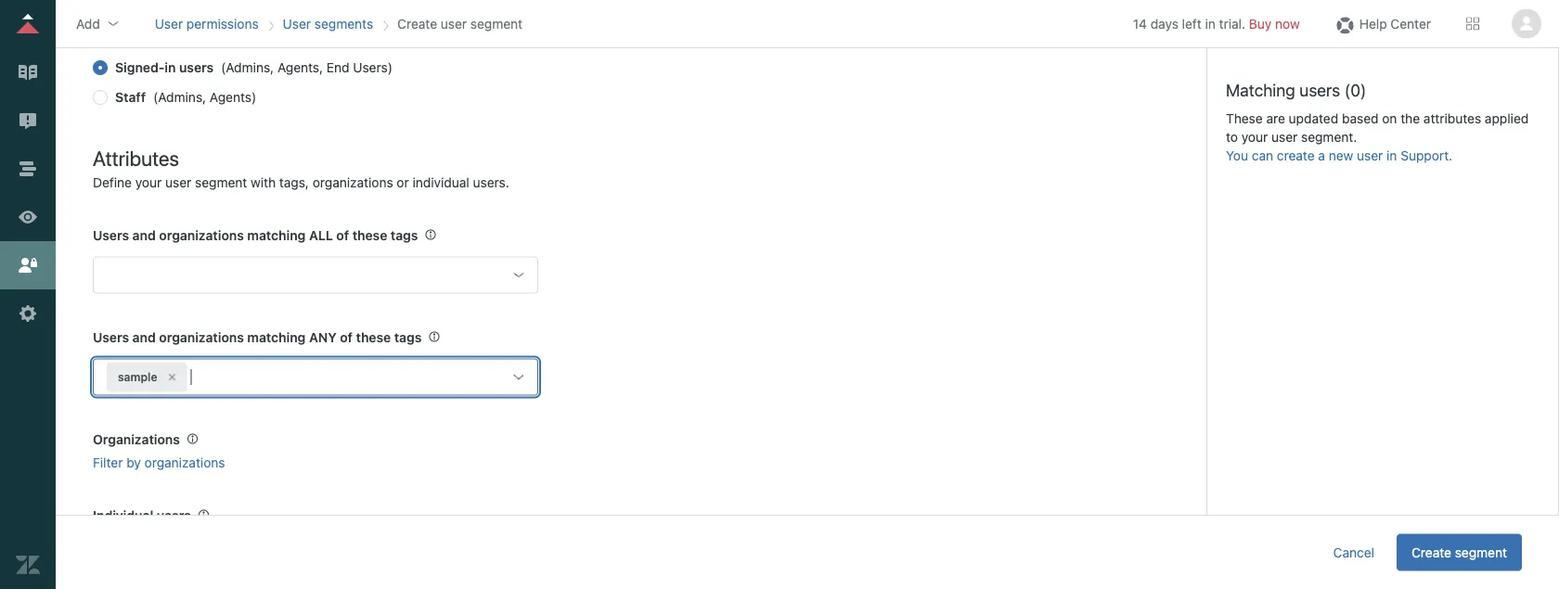 Task type: describe. For each thing, give the bounding box(es) containing it.
0 horizontal spatial admins,
[[158, 90, 206, 105]]

user segments link
[[283, 16, 373, 31]]

end
[[327, 60, 350, 76]]

permissions
[[187, 16, 259, 31]]

tags,
[[279, 175, 309, 190]]

navigation containing user permissions
[[151, 10, 526, 38]]

organizations for filter by organizations
[[144, 455, 225, 471]]

left
[[1182, 16, 1202, 31]]

or
[[397, 175, 409, 190]]

create for create segment
[[1412, 545, 1452, 560]]

center
[[1391, 16, 1431, 31]]

0 vertical spatial in
[[1205, 16, 1216, 31]]

attributes
[[93, 147, 179, 171]]

users and organizations matching any of these tags
[[93, 330, 422, 345]]

these
[[1226, 111, 1263, 126]]

you
[[1226, 148, 1249, 163]]

staff ( admins, agents )
[[115, 90, 256, 105]]

filter by organizations link
[[93, 455, 225, 471]]

matching for any
[[247, 330, 306, 345]]

help center
[[1360, 16, 1431, 31]]

based
[[1342, 111, 1379, 126]]

help center button
[[1328, 10, 1437, 38]]

updated
[[1289, 111, 1339, 126]]

arrange content image
[[16, 157, 40, 181]]

create
[[1277, 148, 1315, 163]]

now
[[1276, 16, 1300, 31]]

(0)
[[1345, 80, 1367, 100]]

agents,
[[278, 60, 323, 76]]

organizations for users and organizations matching any of these tags
[[159, 330, 244, 345]]

and for users and organizations matching all of these tags
[[132, 228, 156, 243]]

these for all
[[352, 228, 387, 243]]

users and organizations matching all of these tags
[[93, 228, 418, 243]]

matching for all
[[247, 228, 306, 243]]

0 vertical spatial admins,
[[226, 60, 274, 76]]

0 vertical spatial users
[[353, 60, 388, 76]]

tags for users and organizations matching any of these tags
[[394, 330, 422, 345]]

14
[[1133, 16, 1147, 31]]

user permissions image
[[16, 253, 40, 278]]

attributes
[[1424, 111, 1482, 126]]

days
[[1151, 16, 1179, 31]]

attributes define your user segment with tags, organizations or individual users.
[[93, 147, 510, 190]]

segment inside navigation
[[471, 16, 523, 31]]

users and organizations matching any of these tags element
[[93, 359, 538, 396]]

staff
[[115, 90, 146, 105]]

1 vertical spatial )
[[252, 90, 256, 105]]

cancel
[[1334, 545, 1375, 560]]

of for any
[[340, 330, 353, 345]]

user inside 'attributes define your user segment with tags, organizations or individual users.'
[[165, 175, 191, 190]]

users.
[[473, 175, 510, 190]]

individual
[[413, 175, 470, 190]]

organizations for users and organizations matching all of these tags
[[159, 228, 244, 243]]

of for all
[[336, 228, 349, 243]]

organizations
[[93, 432, 180, 448]]

your inside 'attributes define your user segment with tags, organizations or individual users.'
[[135, 175, 162, 190]]

signed-in users ( admins, agents, end users )
[[115, 60, 393, 76]]

users for users and organizations matching any of these tags
[[93, 330, 129, 345]]

in inside these are updated based on the attributes applied to your user segment. you can create a new user in support.
[[1387, 148, 1398, 163]]

the
[[1401, 111, 1420, 126]]

remove image
[[167, 372, 178, 383]]

are
[[1267, 111, 1286, 126]]

user for user permissions
[[155, 16, 183, 31]]

user permissions
[[155, 16, 259, 31]]

segment inside button
[[1455, 545, 1508, 560]]

segment inside 'attributes define your user segment with tags, organizations or individual users.'
[[195, 175, 247, 190]]

help
[[1360, 16, 1387, 31]]

applied
[[1485, 111, 1529, 126]]

a
[[1319, 148, 1326, 163]]



Task type: locate. For each thing, give the bounding box(es) containing it.
0 vertical spatial your
[[1242, 129, 1268, 145]]

1 horizontal spatial (
[[221, 60, 226, 76]]

2 horizontal spatial segment
[[1455, 545, 1508, 560]]

user
[[155, 16, 183, 31], [283, 16, 311, 31]]

admins, left agents
[[158, 90, 206, 105]]

by
[[126, 455, 141, 471]]

2 and from the top
[[132, 330, 156, 345]]

of
[[336, 228, 349, 243], [340, 330, 353, 345]]

1 horizontal spatial user
[[283, 16, 311, 31]]

2 vertical spatial segment
[[1455, 545, 1508, 560]]

1 horizontal spatial segment
[[471, 16, 523, 31]]

0 horizontal spatial your
[[135, 175, 162, 190]]

create segment button
[[1397, 534, 1522, 571]]

0 vertical spatial of
[[336, 228, 349, 243]]

0 vertical spatial matching
[[247, 228, 306, 243]]

these are updated based on the attributes applied to your user segment. you can create a new user in support.
[[1226, 111, 1529, 163]]

on
[[1383, 111, 1398, 126]]

individual
[[93, 508, 153, 524]]

2 vertical spatial users
[[93, 330, 129, 345]]

trial.
[[1220, 16, 1246, 31]]

1 vertical spatial your
[[135, 175, 162, 190]]

segment
[[471, 16, 523, 31], [195, 175, 247, 190], [1455, 545, 1508, 560]]

0 vertical spatial create
[[397, 16, 437, 31]]

matching
[[1226, 80, 1296, 100]]

signed-
[[115, 60, 165, 76]]

1 vertical spatial these
[[356, 330, 391, 345]]

of right all
[[336, 228, 349, 243]]

2 vertical spatial in
[[1387, 148, 1398, 163]]

customize design image
[[16, 205, 40, 229]]

with
[[251, 175, 276, 190]]

settings image
[[16, 302, 40, 326]]

filter by organizations
[[93, 455, 225, 471]]

0 vertical spatial and
[[132, 228, 156, 243]]

1 vertical spatial in
[[165, 60, 176, 76]]

0 vertical spatial (
[[221, 60, 226, 76]]

users up updated
[[1300, 80, 1341, 100]]

1 matching from the top
[[247, 228, 306, 243]]

in up staff ( admins, agents )
[[165, 60, 176, 76]]

) down 'signed-in users ( admins, agents, end users )'
[[252, 90, 256, 105]]

create inside create segment button
[[1412, 545, 1452, 560]]

and for users and organizations matching any of these tags
[[132, 330, 156, 345]]

tags down or
[[391, 228, 418, 243]]

all
[[309, 228, 333, 243]]

matching left any
[[247, 330, 306, 345]]

Users and organizations matching ANY of these tags field
[[191, 363, 499, 393]]

users right individual
[[157, 508, 191, 524]]

1 vertical spatial users
[[1300, 80, 1341, 100]]

1 user from the left
[[155, 16, 183, 31]]

create for create user segment
[[397, 16, 437, 31]]

14 days left in trial. buy now
[[1133, 16, 1300, 31]]

users and organizations matching all of these tags element
[[93, 257, 538, 294]]

0 horizontal spatial (
[[153, 90, 158, 105]]

users
[[353, 60, 388, 76], [93, 228, 129, 243], [93, 330, 129, 345]]

0 horizontal spatial user
[[155, 16, 183, 31]]

( right staff
[[153, 90, 158, 105]]

1 vertical spatial (
[[153, 90, 158, 105]]

admins, up agents
[[226, 60, 274, 76]]

your
[[1242, 129, 1268, 145], [135, 175, 162, 190]]

user
[[441, 16, 467, 31], [1272, 129, 1298, 145], [1357, 148, 1384, 163], [165, 175, 191, 190]]

users down define at the top of page
[[93, 228, 129, 243]]

new
[[1329, 148, 1354, 163]]

matching left all
[[247, 228, 306, 243]]

zendesk image
[[16, 553, 40, 577]]

these up users and organizations matching any of these tags field
[[356, 330, 391, 345]]

create right 'cancel'
[[1412, 545, 1452, 560]]

to
[[1226, 129, 1238, 145]]

user up signed-
[[155, 16, 183, 31]]

users for individual users
[[157, 508, 191, 524]]

1 vertical spatial users
[[93, 228, 129, 243]]

users right end
[[353, 60, 388, 76]]

( up agents
[[221, 60, 226, 76]]

your down attributes
[[135, 175, 162, 190]]

manage articles image
[[16, 60, 40, 84]]

0 vertical spatial these
[[352, 228, 387, 243]]

0 horizontal spatial )
[[252, 90, 256, 105]]

0 vertical spatial tags
[[391, 228, 418, 243]]

and
[[132, 228, 156, 243], [132, 330, 156, 345]]

1 vertical spatial tags
[[394, 330, 422, 345]]

1 vertical spatial matching
[[247, 330, 306, 345]]

0 horizontal spatial create
[[397, 16, 437, 31]]

individual users
[[93, 508, 191, 524]]

users
[[179, 60, 214, 76], [1300, 80, 1341, 100], [157, 508, 191, 524]]

user for user segments
[[283, 16, 311, 31]]

these right all
[[352, 228, 387, 243]]

create right segments
[[397, 16, 437, 31]]

your inside these are updated based on the attributes applied to your user segment. you can create a new user in support.
[[1242, 129, 1268, 145]]

1 horizontal spatial admins,
[[226, 60, 274, 76]]

in left support.
[[1387, 148, 1398, 163]]

organizations
[[313, 175, 393, 190], [159, 228, 244, 243], [159, 330, 244, 345], [144, 455, 225, 471]]

user segments
[[283, 16, 373, 31]]

0 horizontal spatial in
[[165, 60, 176, 76]]

and up sample option
[[132, 330, 156, 345]]

1 horizontal spatial create
[[1412, 545, 1452, 560]]

user up agents,
[[283, 16, 311, 31]]

your up "can" on the right of page
[[1242, 129, 1268, 145]]

users for matching users (0)
[[1300, 80, 1341, 100]]

0 vertical spatial )
[[388, 60, 393, 76]]

1 vertical spatial and
[[132, 330, 156, 345]]

(
[[221, 60, 226, 76], [153, 90, 158, 105]]

of right any
[[340, 330, 353, 345]]

in right left
[[1205, 16, 1216, 31]]

support.
[[1401, 148, 1453, 163]]

tags
[[391, 228, 418, 243], [394, 330, 422, 345]]

users for users and organizations matching all of these tags
[[93, 228, 129, 243]]

1 horizontal spatial )
[[388, 60, 393, 76]]

moderate content image
[[16, 109, 40, 133]]

tags for users and organizations matching all of these tags
[[391, 228, 418, 243]]

agents
[[210, 90, 252, 105]]

0 vertical spatial users
[[179, 60, 214, 76]]

users up staff ( admins, agents )
[[179, 60, 214, 76]]

in
[[1205, 16, 1216, 31], [165, 60, 176, 76], [1387, 148, 1398, 163]]

create inside navigation
[[397, 16, 437, 31]]

any
[[309, 330, 337, 345]]

create segment
[[1412, 545, 1508, 560]]

filter
[[93, 455, 123, 471]]

sample
[[118, 371, 157, 384]]

matching users (0)
[[1226, 80, 1367, 100]]

segments
[[315, 16, 373, 31]]

navigation
[[151, 10, 526, 38]]

1 vertical spatial segment
[[195, 175, 247, 190]]

organizations inside 'attributes define your user segment with tags, organizations or individual users.'
[[313, 175, 393, 190]]

1 vertical spatial create
[[1412, 545, 1452, 560]]

2 horizontal spatial in
[[1387, 148, 1398, 163]]

buy
[[1249, 16, 1272, 31]]

and down attributes
[[132, 228, 156, 243]]

segment.
[[1302, 129, 1357, 145]]

add button
[[71, 10, 126, 38]]

1 horizontal spatial in
[[1205, 16, 1216, 31]]

users up sample
[[93, 330, 129, 345]]

create user segment
[[397, 16, 523, 31]]

1 horizontal spatial your
[[1242, 129, 1268, 145]]

user permissions link
[[155, 16, 259, 31]]

0 vertical spatial segment
[[471, 16, 523, 31]]

create
[[397, 16, 437, 31], [1412, 545, 1452, 560]]

1 and from the top
[[132, 228, 156, 243]]

add
[[76, 16, 100, 31]]

these for any
[[356, 330, 391, 345]]

admins,
[[226, 60, 274, 76], [158, 90, 206, 105]]

1 vertical spatial admins,
[[158, 90, 206, 105]]

sample option
[[107, 363, 187, 393]]

2 user from the left
[[283, 16, 311, 31]]

matching
[[247, 228, 306, 243], [247, 330, 306, 345]]

tags up users and organizations matching any of these tags field
[[394, 330, 422, 345]]

0 horizontal spatial segment
[[195, 175, 247, 190]]

can
[[1252, 148, 1274, 163]]

) right end
[[388, 60, 393, 76]]

zendesk products image
[[1467, 17, 1480, 30]]

cancel button
[[1319, 534, 1390, 571]]

you can create a new user in support. link
[[1226, 148, 1453, 163]]

)
[[388, 60, 393, 76], [252, 90, 256, 105]]

2 matching from the top
[[247, 330, 306, 345]]

2 vertical spatial users
[[157, 508, 191, 524]]

these
[[352, 228, 387, 243], [356, 330, 391, 345]]

1 vertical spatial of
[[340, 330, 353, 345]]

define
[[93, 175, 132, 190]]



Task type: vqa. For each thing, say whether or not it's contained in the screenshot.
the Create associated with Create segment
yes



